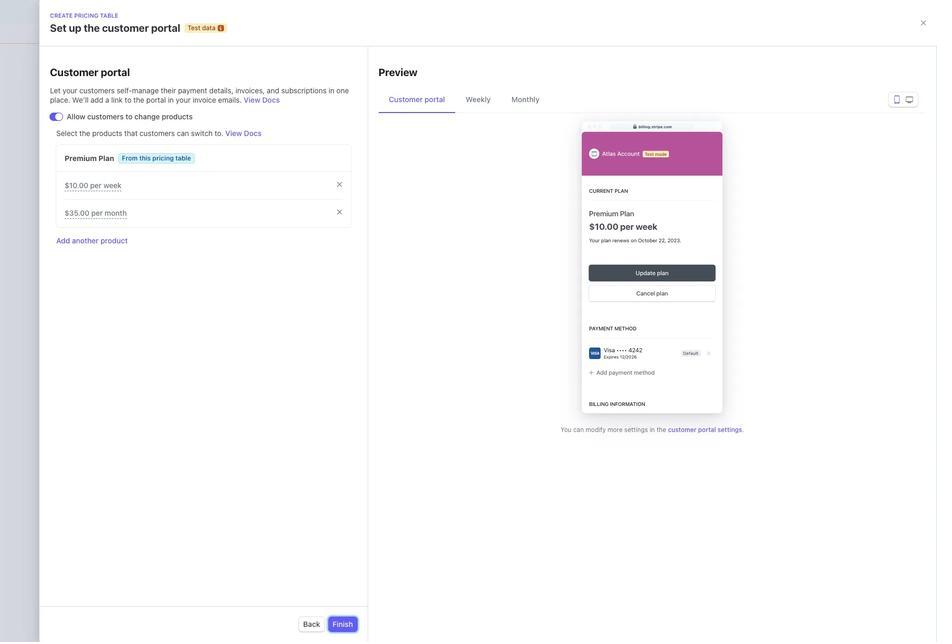 Task type: vqa. For each thing, say whether or not it's contained in the screenshot.
'Current'
yes



Task type: locate. For each thing, give the bounding box(es) containing it.
$10.00 per week
[[65, 181, 122, 190]]

1 vertical spatial to
[[126, 112, 133, 121]]

1 vertical spatial premium
[[590, 209, 619, 218]]

1 horizontal spatial settings
[[718, 426, 743, 434]]

view docs
[[244, 95, 280, 104]]

0 vertical spatial create
[[50, 12, 73, 19]]

up
[[69, 22, 81, 34]]

1 vertical spatial view
[[226, 129, 242, 138]]

on right embed
[[533, 256, 541, 265]]

set
[[50, 22, 67, 34]]

payment down 12/2026
[[609, 369, 633, 376]]

pricing up branded,
[[398, 240, 432, 252]]

per up $35.00 per month
[[90, 181, 102, 190]]

premium down select
[[65, 154, 97, 163]]

allow
[[67, 112, 85, 121]]

plan for current
[[615, 188, 629, 194]]

add left another
[[56, 236, 70, 245]]

billing information
[[590, 401, 646, 407]]

customer portal up add
[[50, 66, 130, 78]]

add payment method
[[597, 369, 655, 376]]

1 horizontal spatial in
[[329, 86, 335, 95]]

1 vertical spatial customer
[[389, 95, 423, 104]]

1 horizontal spatial a
[[379, 256, 383, 265]]

the down manage
[[134, 95, 144, 104]]

portal inside let your customers self-manage their payment details, invoices, and subscriptions in one place. we'll add a link to the portal in your invoice emails.
[[146, 95, 166, 104]]

plan right update
[[658, 270, 669, 276]]

$10.00 inside premium plan $10.00 per week
[[590, 222, 619, 232]]

0 horizontal spatial .
[[680, 237, 682, 244]]

plan right cancel
[[657, 290, 669, 297]]

settings
[[625, 426, 649, 434], [718, 426, 743, 434]]

0 vertical spatial customer portal
[[50, 66, 130, 78]]

0 horizontal spatial customer portal
[[50, 66, 130, 78]]

to up that
[[126, 112, 133, 121]]

add down expires
[[597, 369, 608, 376]]

payment up invoice
[[178, 86, 207, 95]]

october
[[639, 237, 658, 244]]

docs down and
[[263, 95, 280, 104]]

1 vertical spatial payment
[[609, 369, 633, 376]]

1 vertical spatial $10.00
[[590, 222, 619, 232]]

in left one
[[329, 86, 335, 95]]

in right more at right
[[650, 426, 656, 434]]

1 horizontal spatial plan
[[621, 209, 635, 218]]

docs right to.
[[244, 129, 262, 138]]

1 horizontal spatial week
[[636, 222, 658, 232]]

test left mode
[[646, 151, 655, 157]]

1 vertical spatial .
[[743, 426, 745, 434]]

the
[[84, 22, 100, 34], [134, 95, 144, 104], [79, 129, 90, 138], [657, 426, 667, 434]]

customer portal
[[50, 66, 130, 78], [389, 95, 445, 104]]

on right renews
[[632, 237, 637, 244]]

0 vertical spatial method
[[615, 325, 637, 332]]

1 vertical spatial in
[[168, 95, 174, 104]]

1 vertical spatial plan
[[621, 209, 635, 218]]

products
[[162, 112, 193, 121], [92, 129, 122, 138]]

payment inside let your customers self-manage their payment details, invoices, and subscriptions in one place. we'll add a link to the portal in your invoice emails.
[[178, 86, 207, 95]]

a left "link"
[[105, 95, 109, 104]]

0 horizontal spatial products
[[92, 129, 122, 138]]

1 horizontal spatial payment
[[609, 369, 633, 376]]

plan inside update plan link
[[658, 270, 669, 276]]

a up website.
[[379, 256, 383, 265]]

$10.00 inside $10.00 per week link
[[65, 181, 88, 190]]

plan inside premium plan $10.00 per week
[[621, 209, 635, 218]]

customer up let
[[50, 66, 99, 78]]

per left month
[[91, 209, 103, 217]]

0 vertical spatial in
[[329, 86, 335, 95]]

plan inside cancel plan link
[[657, 290, 669, 297]]

1 vertical spatial per
[[91, 209, 103, 217]]

1 vertical spatial week
[[636, 222, 658, 232]]

0 horizontal spatial docs
[[244, 129, 262, 138]]

0 vertical spatial a
[[105, 95, 109, 104]]

1 vertical spatial add
[[597, 369, 608, 376]]

website.
[[354, 267, 382, 276]]

customers
[[79, 86, 115, 95], [87, 112, 124, 121], [140, 129, 175, 138]]

per for $10.00
[[90, 181, 102, 190]]

pricing
[[74, 12, 99, 19], [153, 154, 174, 162], [398, 240, 432, 252], [455, 256, 478, 265]]

2 vertical spatial your
[[543, 256, 558, 265]]

premium
[[65, 154, 97, 163], [590, 209, 619, 218]]

1 horizontal spatial test
[[646, 151, 655, 157]]

view right to.
[[226, 129, 242, 138]]

week up month
[[104, 181, 122, 190]]

per inside premium plan $10.00 per week
[[621, 222, 635, 232]]

table down select the products that customers can switch to. view docs
[[176, 154, 191, 162]]

select the products that customers can switch to. view docs
[[56, 129, 262, 138]]

add another product button
[[56, 236, 128, 246]]

customers inside let your customers self-manage their payment details, invoices, and subscriptions in one place. we'll add a link to the portal in your invoice emails.
[[79, 86, 115, 95]]

1 vertical spatial on
[[533, 256, 541, 265]]

2 vertical spatial to
[[499, 256, 506, 265]]

1 vertical spatial view docs link
[[226, 128, 262, 139]]

view docs link for select the products that customers can switch to.
[[226, 128, 262, 139]]

0 horizontal spatial test
[[188, 24, 201, 32]]

0 vertical spatial payment
[[178, 86, 207, 95]]

create for a
[[354, 240, 387, 252]]

0 vertical spatial products
[[162, 112, 193, 121]]

table up responsive
[[434, 240, 459, 252]]

$10.00 up your
[[590, 222, 619, 232]]

manage
[[132, 86, 159, 95]]

0 vertical spatial to
[[125, 95, 132, 104]]

$10.00
[[65, 181, 88, 190], [590, 222, 619, 232]]

plan
[[615, 188, 629, 194], [602, 237, 612, 244], [658, 270, 669, 276], [657, 290, 669, 297]]

premium plan
[[65, 154, 114, 163]]

premium down current
[[590, 209, 619, 218]]

on
[[632, 237, 637, 244], [533, 256, 541, 265]]

in
[[329, 86, 335, 95], [168, 95, 174, 104], [650, 426, 656, 434]]

customer
[[50, 66, 99, 78], [389, 95, 423, 104]]

customer portal down preview
[[389, 95, 445, 104]]

more
[[608, 426, 623, 434]]

1 horizontal spatial on
[[632, 237, 637, 244]]

1 horizontal spatial customer
[[669, 426, 697, 434]]

1 horizontal spatial .
[[743, 426, 745, 434]]

view down invoices,
[[244, 95, 261, 104]]

0 horizontal spatial payment
[[178, 86, 207, 95]]

products up select the products that customers can switch to. view docs
[[162, 112, 193, 121]]

2 horizontal spatial a
[[389, 240, 395, 252]]

1 horizontal spatial customer portal
[[389, 95, 445, 104]]

$10.00 per week link
[[65, 180, 122, 191]]

to down self-
[[125, 95, 132, 104]]

1 horizontal spatial premium
[[590, 209, 619, 218]]

per up renews
[[621, 222, 635, 232]]

1 vertical spatial customer
[[669, 426, 697, 434]]

on inside create a pricing table create a branded, responsive pricing table to embed on your website.
[[533, 256, 541, 265]]

1 horizontal spatial products
[[162, 112, 193, 121]]

customer down preview
[[389, 95, 423, 104]]

add for add payment method
[[597, 369, 608, 376]]

method down 12/2026
[[635, 369, 655, 376]]

your down their
[[176, 95, 191, 104]]

view docs link right the "emails."
[[244, 95, 280, 105]]

view docs link right to.
[[226, 128, 262, 139]]

to left embed
[[499, 256, 506, 265]]

add
[[56, 236, 70, 245], [597, 369, 608, 376]]

can left switch on the left top of page
[[177, 129, 189, 138]]

2 vertical spatial a
[[379, 256, 383, 265]]

0 horizontal spatial on
[[533, 256, 541, 265]]

can right you
[[574, 426, 584, 434]]

a
[[105, 95, 109, 104], [389, 240, 395, 252], [379, 256, 383, 265]]

payment method
[[590, 325, 637, 332]]

0 horizontal spatial can
[[177, 129, 189, 138]]

portal inside button
[[425, 95, 445, 104]]

test
[[454, 44, 468, 51]]

0 horizontal spatial view
[[226, 129, 242, 138]]

update
[[636, 270, 656, 276]]

customers up add
[[79, 86, 115, 95]]

docs
[[263, 95, 280, 104], [244, 129, 262, 138]]

back
[[303, 620, 320, 629]]

method up ••••
[[615, 325, 637, 332]]

plan right current
[[615, 188, 629, 194]]

0 vertical spatial view docs link
[[244, 95, 280, 105]]

0 horizontal spatial week
[[104, 181, 122, 190]]

0 vertical spatial customers
[[79, 86, 115, 95]]

0 horizontal spatial add
[[56, 236, 70, 245]]

table
[[100, 12, 118, 19], [176, 154, 191, 162], [434, 240, 459, 252], [480, 256, 497, 265]]

finish
[[333, 620, 353, 629]]

test
[[188, 24, 201, 32], [646, 151, 655, 157]]

plan right your
[[602, 237, 612, 244]]

0 horizontal spatial customer
[[50, 66, 99, 78]]

week
[[104, 181, 122, 190], [636, 222, 658, 232]]

plan
[[99, 154, 114, 163], [621, 209, 635, 218]]

premium inside premium plan $10.00 per week
[[590, 209, 619, 218]]

your inside create a pricing table create a branded, responsive pricing table to embed on your website.
[[543, 256, 558, 265]]

0 vertical spatial your
[[63, 86, 77, 95]]

1 vertical spatial customers
[[87, 112, 124, 121]]

0 vertical spatial plan
[[99, 154, 114, 163]]

one
[[337, 86, 349, 95]]

1 horizontal spatial view
[[244, 95, 261, 104]]

your right embed
[[543, 256, 558, 265]]

1 horizontal spatial add
[[597, 369, 608, 376]]

0 vertical spatial $10.00
[[65, 181, 88, 190]]

your up place.
[[63, 86, 77, 95]]

plan up renews
[[621, 209, 635, 218]]

0 vertical spatial view
[[244, 95, 261, 104]]

expires
[[604, 354, 619, 360]]

0 horizontal spatial $10.00
[[65, 181, 88, 190]]

12/2026
[[621, 354, 638, 360]]

method
[[615, 325, 637, 332], [635, 369, 655, 376]]

$35.00 per month
[[65, 209, 127, 217]]

1 horizontal spatial your
[[176, 95, 191, 104]]

portal
[[151, 22, 180, 34], [101, 66, 130, 78], [425, 95, 445, 104], [146, 95, 166, 104], [699, 426, 717, 434]]

0 vertical spatial docs
[[263, 95, 280, 104]]

$10.00 up $35.00
[[65, 181, 88, 190]]

payment inside add payment method link
[[609, 369, 633, 376]]

test left data
[[188, 24, 201, 32]]

0 horizontal spatial plan
[[99, 154, 114, 163]]

0 horizontal spatial customer
[[102, 22, 149, 34]]

1 horizontal spatial customer
[[389, 95, 423, 104]]

customer inside button
[[389, 95, 423, 104]]

week up october
[[636, 222, 658, 232]]

customers down change
[[140, 129, 175, 138]]

plan for premium plan
[[99, 154, 114, 163]]

2 vertical spatial in
[[650, 426, 656, 434]]

2 horizontal spatial your
[[543, 256, 558, 265]]

tab list
[[379, 86, 927, 113]]

••••
[[617, 347, 628, 353]]

select
[[56, 129, 77, 138]]

1 horizontal spatial can
[[574, 426, 584, 434]]

table up set up the customer portal
[[100, 12, 118, 19]]

1 horizontal spatial docs
[[263, 95, 280, 104]]

payment
[[178, 86, 207, 95], [609, 369, 633, 376]]

0 horizontal spatial in
[[168, 95, 174, 104]]

0 horizontal spatial a
[[105, 95, 109, 104]]

2 horizontal spatial in
[[650, 426, 656, 434]]

1 vertical spatial test
[[646, 151, 655, 157]]

0 vertical spatial add
[[56, 236, 70, 245]]

0 horizontal spatial settings
[[625, 426, 649, 434]]

1 vertical spatial customer portal
[[389, 95, 445, 104]]

0 vertical spatial premium
[[65, 154, 97, 163]]

1 vertical spatial products
[[92, 129, 122, 138]]

customers down add
[[87, 112, 124, 121]]

current
[[590, 188, 614, 194]]

a up branded,
[[389, 240, 395, 252]]

0 horizontal spatial premium
[[65, 154, 97, 163]]

default
[[684, 350, 699, 356]]

add inside button
[[56, 236, 70, 245]]

products left that
[[92, 129, 122, 138]]

create for pricing
[[50, 12, 73, 19]]

2 vertical spatial per
[[621, 222, 635, 232]]

add for add another product
[[56, 236, 70, 245]]

plan left from at top
[[99, 154, 114, 163]]

1 horizontal spatial $10.00
[[590, 222, 619, 232]]

$35.00
[[65, 209, 89, 217]]

0 vertical spatial per
[[90, 181, 102, 190]]

set up the customer portal
[[50, 22, 180, 34]]

per
[[90, 181, 102, 190], [91, 209, 103, 217], [621, 222, 635, 232]]

0 vertical spatial .
[[680, 237, 682, 244]]

0 vertical spatial can
[[177, 129, 189, 138]]

emails.
[[218, 95, 242, 104]]

self-
[[117, 86, 132, 95]]

add payment method link
[[590, 368, 655, 377]]

mode
[[656, 151, 668, 157]]

in down their
[[168, 95, 174, 104]]

1 vertical spatial a
[[389, 240, 395, 252]]

link
[[111, 95, 123, 104]]

1 vertical spatial create
[[354, 240, 387, 252]]

a inside let your customers self-manage their payment details, invoices, and subscriptions in one place. we'll add a link to the portal in your invoice emails.
[[105, 95, 109, 104]]

your
[[63, 86, 77, 95], [176, 95, 191, 104], [543, 256, 558, 265]]

visa
[[604, 347, 616, 353]]



Task type: describe. For each thing, give the bounding box(es) containing it.
information
[[611, 401, 646, 407]]

this
[[139, 154, 151, 162]]

month
[[105, 209, 127, 217]]

from this pricing table
[[122, 154, 191, 162]]

current plan
[[590, 188, 629, 194]]

details,
[[209, 86, 234, 95]]

you
[[561, 426, 572, 434]]

update plan link
[[590, 265, 716, 281]]

2 vertical spatial customers
[[140, 129, 175, 138]]

switch
[[191, 129, 213, 138]]

weekly
[[466, 95, 491, 104]]

back button
[[299, 617, 325, 632]]

pricing right this at the top of the page
[[153, 154, 174, 162]]

customer portal settings link
[[669, 426, 743, 434]]

renews
[[613, 237, 630, 244]]

2 settings from the left
[[718, 426, 743, 434]]

2023
[[668, 237, 680, 244]]

plan for update
[[658, 270, 669, 276]]

test data
[[454, 44, 484, 51]]

account
[[618, 151, 640, 157]]

invoice
[[193, 95, 216, 104]]

that
[[124, 129, 138, 138]]

table left embed
[[480, 256, 497, 265]]

to.
[[215, 129, 224, 138]]

from
[[122, 154, 138, 162]]

0 vertical spatial on
[[632, 237, 637, 244]]

your
[[590, 237, 600, 244]]

pricing right responsive
[[455, 256, 478, 265]]

data
[[469, 44, 484, 51]]

$35.00 per month link
[[65, 208, 127, 219]]

the left 'customer portal settings' link
[[657, 426, 667, 434]]

products
[[49, 58, 111, 75]]

plan for your
[[602, 237, 612, 244]]

billing
[[590, 401, 609, 407]]

payment
[[590, 325, 614, 332]]

to inside let your customers self-manage their payment details, invoices, and subscriptions in one place. we'll add a link to the portal in your invoice emails.
[[125, 95, 132, 104]]

pricing up 'up'
[[74, 12, 99, 19]]

modify
[[586, 426, 606, 434]]

1 vertical spatial docs
[[244, 129, 262, 138]]

change
[[135, 112, 160, 121]]

data
[[202, 24, 216, 32]]

weekly button
[[456, 86, 502, 113]]

tab list containing customer portal
[[379, 86, 927, 113]]

invoices,
[[236, 86, 265, 95]]

2 vertical spatial create
[[354, 256, 377, 265]]

customer portal inside button
[[389, 95, 445, 104]]

0 vertical spatial customer
[[102, 22, 149, 34]]

preview
[[379, 66, 418, 78]]

0 vertical spatial customer
[[50, 66, 99, 78]]

let
[[50, 86, 61, 95]]

week inside premium plan $10.00 per week
[[636, 222, 658, 232]]

let your customers self-manage their payment details, invoices, and subscriptions in one place. we'll add a link to the portal in your invoice emails.
[[50, 86, 349, 104]]

the down create pricing table on the top of the page
[[84, 22, 100, 34]]

the right select
[[79, 129, 90, 138]]

your plan renews on october 22, 2023 .
[[590, 237, 682, 244]]

premium for premium plan
[[65, 154, 97, 163]]

1 settings from the left
[[625, 426, 649, 434]]

responsive
[[417, 256, 453, 265]]

their
[[161, 86, 176, 95]]

1 vertical spatial method
[[635, 369, 655, 376]]

add another product
[[56, 236, 128, 245]]

view docs link for let your customers self-manage their payment details, invoices, and subscriptions in one place. we'll add a link to the portal in your invoice emails.
[[244, 95, 280, 105]]

cancel
[[637, 290, 656, 297]]

0 horizontal spatial your
[[63, 86, 77, 95]]

visa •••• 4242 expires 12/2026
[[604, 347, 643, 360]]

plan for premium plan $10.00 per week
[[621, 209, 635, 218]]

1 vertical spatial your
[[176, 95, 191, 104]]

another
[[72, 236, 99, 245]]

atlas account test mode
[[603, 151, 668, 157]]

update plan
[[636, 270, 669, 276]]

add
[[91, 95, 103, 104]]

to inside create a pricing table create a branded, responsive pricing table to embed on your website.
[[499, 256, 506, 265]]

cancel plan link
[[590, 286, 716, 302]]

premium plan $10.00 per week
[[590, 209, 658, 232]]

product
[[101, 236, 128, 245]]

we'll
[[72, 95, 89, 104]]

atlas
[[603, 151, 617, 157]]

1 vertical spatial can
[[574, 426, 584, 434]]

you can modify more settings in the customer portal settings .
[[561, 426, 745, 434]]

customer portal button
[[379, 86, 456, 113]]

the inside let your customers self-manage their payment details, invoices, and subscriptions in one place. we'll add a link to the portal in your invoice emails.
[[134, 95, 144, 104]]

monthly button
[[502, 86, 550, 113]]

plan for cancel
[[657, 290, 669, 297]]

branded,
[[385, 256, 415, 265]]

4242
[[629, 347, 643, 353]]

embed
[[508, 256, 531, 265]]

subscriptions
[[282, 86, 327, 95]]

finish button
[[329, 617, 357, 632]]

0 vertical spatial week
[[104, 181, 122, 190]]

test inside atlas account test mode
[[646, 151, 655, 157]]

billing.stripe.com
[[639, 124, 672, 129]]

per for $35.00
[[91, 209, 103, 217]]

allow customers to change products
[[67, 112, 193, 121]]

create pricing table
[[50, 12, 118, 19]]

test data
[[188, 24, 216, 32]]

premium for premium plan $10.00 per week
[[590, 209, 619, 218]]

create a pricing table create a branded, responsive pricing table to embed on your website.
[[354, 240, 558, 276]]

monthly
[[512, 95, 540, 104]]

0 vertical spatial test
[[188, 24, 201, 32]]

and
[[267, 86, 280, 95]]

place.
[[50, 95, 70, 104]]

22,
[[659, 237, 667, 244]]



